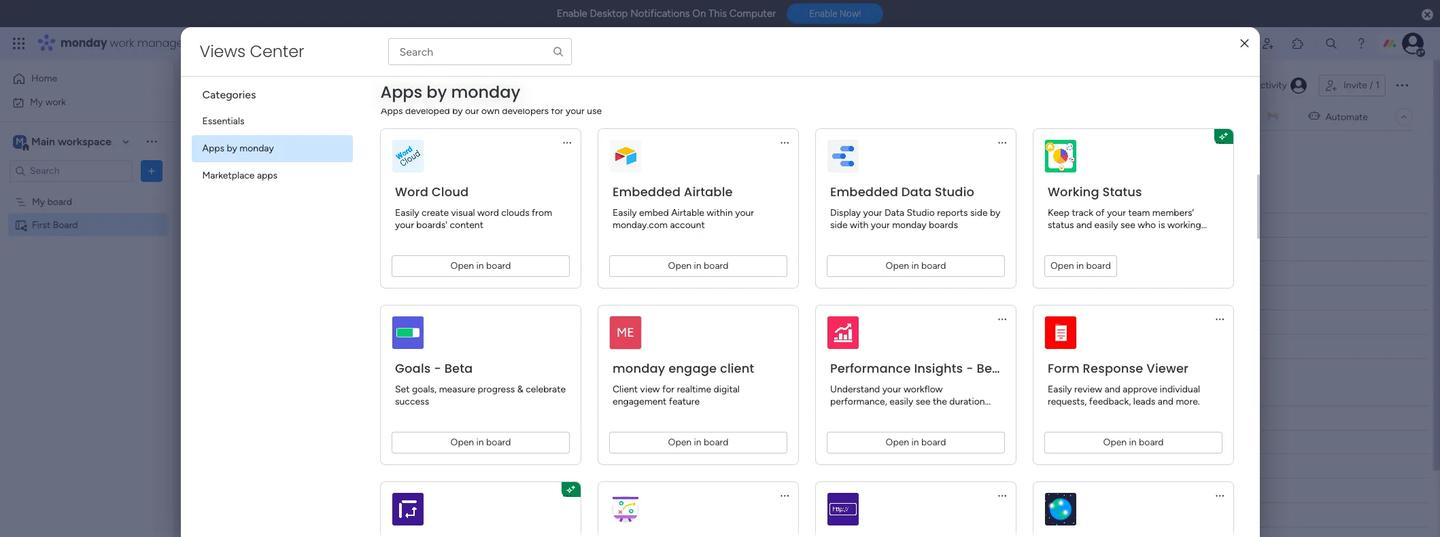 Task type: describe. For each thing, give the bounding box(es) containing it.
open for create
[[450, 260, 474, 272]]

developed
[[405, 105, 450, 117]]

monday work management
[[61, 35, 211, 51]]

board for form response viewer
[[1139, 437, 1164, 449]]

plans
[[256, 37, 279, 49]]

open in board button for cloud
[[391, 256, 570, 277]]

apps image
[[1292, 37, 1305, 50]]

easily for word cloud
[[395, 207, 419, 219]]

done
[[582, 268, 605, 280]]

help image
[[1355, 37, 1368, 50]]

in for -
[[476, 437, 484, 449]]

embedded for embedded airtable
[[612, 184, 680, 201]]

who
[[1138, 220, 1156, 231]]

essentials
[[202, 116, 245, 127]]

your up with
[[863, 207, 882, 219]]

new
[[212, 147, 231, 158]]

clouds
[[501, 207, 529, 219]]

open in board for response
[[1103, 437, 1164, 449]]

computer
[[730, 7, 776, 20]]

and down individual
[[1158, 397, 1174, 408]]

our
[[465, 105, 479, 117]]

see plans button
[[219, 33, 285, 54]]

open in board button for data
[[827, 256, 1005, 277]]

performance
[[830, 360, 911, 377]]

categories heading
[[191, 77, 353, 108]]

1 nov from the top
[[688, 269, 705, 279]]

performance insights - beta understand your workflow performance, easily see the duration tasks were "stuck" and how to improve
[[830, 360, 1005, 420]]

autopilot image
[[1309, 108, 1320, 125]]

show board description image
[[348, 79, 364, 92]]

on
[[693, 7, 706, 20]]

my for my board
[[32, 196, 45, 208]]

1 status field from the top
[[576, 218, 611, 233]]

marketplace
[[202, 170, 255, 182]]

open in board for data
[[886, 260, 946, 272]]

approve
[[1123, 384, 1158, 396]]

open in board for engage
[[668, 437, 728, 449]]

open for embed
[[668, 260, 691, 272]]

duration
[[949, 397, 985, 408]]

1 vertical spatial data
[[884, 207, 904, 219]]

categories list box
[[191, 77, 364, 190]]

in for cloud
[[476, 260, 484, 272]]

1 18 nov from the top
[[677, 269, 705, 279]]

status
[[1048, 220, 1074, 231]]

leads
[[1133, 397, 1155, 408]]

monday engage client client view for realtime digital engagement feature
[[612, 360, 754, 408]]

it
[[616, 244, 622, 256]]

management
[[137, 35, 211, 51]]

goals - beta set goals, measure progress & celebrate success
[[395, 360, 566, 408]]

1
[[1376, 80, 1380, 91]]

open in board for status
[[1050, 260, 1111, 272]]

see
[[238, 37, 254, 49]]

marketplace apps
[[202, 170, 278, 182]]

for inside apps by monday apps developed by our own developers for your use
[[551, 105, 563, 117]]

home button
[[8, 68, 146, 90]]

monday.com
[[612, 220, 668, 231]]

account
[[670, 220, 705, 231]]

from inside working status keep track of your team members' status and easily see who is working from where
[[1048, 232, 1068, 243]]

table
[[250, 111, 272, 122]]

view
[[640, 384, 660, 396]]

apps by monday inside apps by monday "option"
[[202, 143, 274, 154]]

viewer
[[1147, 360, 1189, 377]]

see inside working status keep track of your team members' status and easily see who is working from where
[[1121, 220, 1135, 231]]

embed
[[639, 207, 669, 219]]

your right with
[[871, 220, 890, 231]]

board for goals - beta
[[486, 437, 511, 449]]

invite members image
[[1262, 37, 1275, 50]]

1 vertical spatial first board
[[32, 219, 78, 231]]

see plans
[[238, 37, 279, 49]]

Search for a column type search field
[[388, 38, 572, 65]]

form response viewer easily review and approve individual requests, feedback, leads and more.
[[1048, 360, 1200, 408]]

and inside performance insights - beta understand your workflow performance, easily see the duration tasks were "stuck" and how to improve
[[911, 409, 927, 420]]

notifications
[[631, 7, 690, 20]]

desktop
[[590, 7, 628, 20]]

list box containing my board
[[0, 188, 173, 420]]

workspace image
[[13, 134, 27, 149]]

improve
[[961, 409, 995, 420]]

Date field
[[675, 218, 702, 233]]

in for engage
[[694, 437, 701, 449]]

engagement
[[612, 397, 666, 408]]

open in board button for response
[[1044, 433, 1223, 454]]

board for word cloud
[[486, 260, 511, 272]]

and up feedback,
[[1105, 384, 1120, 396]]

0 horizontal spatial side
[[830, 220, 848, 231]]

open in board button for insights
[[827, 433, 1005, 454]]

new task button
[[206, 142, 258, 164]]

working for status
[[1048, 184, 1099, 201]]

activity
[[1254, 80, 1287, 91]]

in for insights
[[911, 437, 919, 449]]

for inside monday engage client client view for realtime digital engagement feature
[[662, 384, 674, 396]]

use
[[587, 105, 602, 117]]

open in board for airtable
[[668, 260, 728, 272]]

4 nov from the top
[[688, 462, 705, 472]]

1 16 from the top
[[677, 293, 686, 304]]

beta inside performance insights - beta understand your workflow performance, easily see the duration tasks were "stuck" and how to improve
[[977, 360, 1005, 377]]

main for main table
[[227, 111, 248, 122]]

workspace
[[58, 135, 112, 148]]

display
[[830, 207, 861, 219]]

open for display
[[886, 260, 909, 272]]

reports
[[937, 207, 968, 219]]

word
[[395, 184, 428, 201]]

hide button
[[536, 142, 586, 164]]

success
[[395, 397, 429, 408]]

monday inside "option"
[[240, 143, 274, 154]]

board for embedded data studio
[[921, 260, 946, 272]]

person button
[[352, 142, 411, 164]]

boards'
[[416, 220, 447, 231]]

board for monday engage client
[[704, 437, 728, 449]]

date
[[679, 219, 699, 231]]

- inside "goals - beta set goals, measure progress & celebrate success"
[[434, 360, 441, 377]]

collapse board header image
[[1399, 112, 1410, 122]]

were
[[854, 409, 875, 420]]

workflow
[[904, 384, 943, 396]]

easily inside performance insights - beta understand your workflow performance, easily see the duration tasks were "stuck" and how to improve
[[889, 397, 913, 408]]

more.
[[1176, 397, 1200, 408]]

v2 search image
[[294, 145, 304, 161]]

understand
[[830, 384, 880, 396]]

easily inside form response viewer easily review and approve individual requests, feedback, leads and more.
[[1048, 384, 1072, 396]]

easily for embedded airtable
[[612, 207, 637, 219]]

boards
[[929, 220, 958, 231]]

main workspace
[[31, 135, 112, 148]]

0 vertical spatial data
[[901, 184, 931, 201]]

in for data
[[911, 260, 919, 272]]

create
[[421, 207, 449, 219]]

main table
[[227, 111, 272, 122]]

open for beta
[[886, 437, 909, 449]]

person inside field
[[498, 219, 527, 231]]

celebrate
[[526, 384, 566, 396]]

developers
[[502, 105, 549, 117]]

from inside word cloud easily create visual word clouds from your boards' content
[[532, 207, 552, 219]]

apps
[[257, 170, 278, 182]]

by inside "option"
[[227, 143, 237, 154]]

now!
[[840, 8, 861, 19]]

1 vertical spatial airtable
[[671, 207, 704, 219]]

/
[[1370, 80, 1374, 91]]

"stuck"
[[878, 409, 909, 420]]

client
[[720, 360, 754, 377]]

status for first status field
[[580, 219, 607, 231]]

inbox image
[[1232, 37, 1245, 50]]

goals,
[[412, 384, 436, 396]]

keep
[[1048, 207, 1070, 219]]

main table button
[[206, 106, 283, 128]]

content
[[450, 220, 483, 231]]

1 image
[[1242, 28, 1254, 43]]

0 vertical spatial board
[[274, 70, 338, 101]]

2 18 nov from the top
[[677, 462, 705, 472]]

requests,
[[1048, 397, 1087, 408]]

1 vertical spatial first
[[32, 219, 51, 231]]

2 18 from the top
[[677, 462, 686, 472]]

2 16 nov from the top
[[677, 438, 704, 449]]

board for working status
[[1086, 260, 1111, 272]]

- inside performance insights - beta understand your workflow performance, easily see the duration tasks were "stuck" and how to improve
[[966, 360, 973, 377]]

Search in workspace field
[[29, 163, 114, 179]]

your inside performance insights - beta understand your workflow performance, easily see the duration tasks were "stuck" and how to improve
[[882, 384, 901, 396]]



Task type: locate. For each thing, give the bounding box(es) containing it.
open in board button down content
[[391, 256, 570, 277]]

on
[[603, 244, 614, 256]]

1 vertical spatial main
[[31, 135, 55, 148]]

my work button
[[8, 91, 146, 113]]

0 vertical spatial 18 nov
[[677, 269, 705, 279]]

in down "progress" on the bottom
[[476, 437, 484, 449]]

1 vertical spatial status
[[580, 219, 607, 231]]

1 vertical spatial 16
[[677, 438, 686, 449]]

embedded for embedded data studio
[[830, 184, 898, 201]]

board for embedded airtable
[[704, 260, 728, 272]]

dapulse x slim image
[[1241, 38, 1249, 49]]

board for performance insights - beta
[[921, 437, 946, 449]]

working status keep track of your team members' status and easily see who is working from where
[[1048, 184, 1201, 243]]

main inside workspace selection element
[[31, 135, 55, 148]]

0 horizontal spatial easily
[[889, 397, 913, 408]]

embedded up embed
[[612, 184, 680, 201]]

enable now!
[[809, 8, 861, 19]]

0 horizontal spatial enable
[[557, 7, 588, 20]]

my work
[[30, 96, 66, 108]]

your
[[565, 105, 584, 117], [735, 207, 754, 219], [863, 207, 882, 219], [1107, 207, 1126, 219], [395, 220, 414, 231], [871, 220, 890, 231], [882, 384, 901, 396]]

first up main table
[[226, 70, 269, 101]]

by
[[427, 81, 447, 103], [427, 82, 447, 104], [452, 105, 463, 117], [227, 143, 237, 154], [990, 207, 1000, 219]]

enable for enable now!
[[809, 8, 838, 19]]

dapulse close image
[[1422, 8, 1434, 22]]

form
[[1048, 360, 1080, 377]]

0 horizontal spatial beta
[[444, 360, 473, 377]]

status for 1st status field from the bottom
[[580, 413, 607, 424]]

board down center
[[274, 70, 338, 101]]

open in board button for -
[[391, 433, 570, 454]]

progress
[[477, 384, 515, 396]]

person down clouds
[[498, 219, 527, 231]]

set
[[395, 384, 409, 396]]

board down where
[[1086, 260, 1111, 272]]

search image
[[552, 46, 564, 58]]

within
[[707, 207, 733, 219]]

open in board button down feature at the bottom left of page
[[609, 433, 787, 454]]

open in board
[[450, 260, 511, 272], [668, 260, 728, 272], [886, 260, 946, 272], [1050, 260, 1111, 272], [450, 437, 511, 449], [668, 437, 728, 449], [886, 437, 946, 449], [1103, 437, 1164, 449]]

and up where
[[1076, 220, 1092, 231]]

open in board down date field
[[668, 260, 728, 272]]

1 horizontal spatial beta
[[977, 360, 1005, 377]]

insights
[[914, 360, 963, 377]]

see inside performance insights - beta understand your workflow performance, easily see the duration tasks were "stuck" and how to improve
[[916, 397, 930, 408]]

first right shareable board icon
[[32, 219, 51, 231]]

nov
[[688, 269, 705, 279], [688, 293, 704, 304], [688, 438, 704, 449], [688, 462, 705, 472]]

status inside working status keep track of your team members' status and easily see who is working from where
[[1102, 184, 1142, 201]]

0 horizontal spatial first board
[[32, 219, 78, 231]]

open down "stuck"
[[886, 437, 909, 449]]

1 horizontal spatial see
[[1121, 220, 1135, 231]]

0 vertical spatial main
[[227, 111, 248, 122]]

2 16 from the top
[[677, 438, 686, 449]]

automate
[[1326, 111, 1368, 123]]

2 beta from the left
[[977, 360, 1005, 377]]

is
[[1158, 220, 1165, 231]]

beta up 'duration'
[[977, 360, 1005, 377]]

0 vertical spatial airtable
[[684, 184, 733, 201]]

board down my board
[[53, 219, 78, 231]]

digital
[[714, 384, 740, 396]]

1 horizontal spatial main
[[227, 111, 248, 122]]

0 vertical spatial status field
[[576, 218, 611, 233]]

open in board button for status
[[1044, 256, 1117, 277]]

open in board for insights
[[886, 437, 946, 449]]

engage
[[668, 360, 717, 377]]

open down account
[[668, 260, 691, 272]]

your inside embedded airtable easily embed airtable within your monday.com account
[[735, 207, 754, 219]]

0 horizontal spatial from
[[532, 207, 552, 219]]

board down account
[[704, 260, 728, 272]]

your inside apps by monday apps developed by our own developers for your use
[[565, 105, 584, 117]]

my down home
[[30, 96, 43, 108]]

menu image
[[561, 137, 572, 148], [1214, 314, 1225, 325], [561, 491, 572, 502], [779, 491, 790, 502]]

open in board for cloud
[[450, 260, 511, 272]]

board down leads
[[1139, 437, 1164, 449]]

working
[[1167, 220, 1201, 231]]

embedded data studio display your data studio reports side by side with your monday boards
[[830, 184, 1000, 231]]

your right within
[[735, 207, 754, 219]]

open for track
[[1050, 260, 1074, 272]]

1 vertical spatial person
[[498, 219, 527, 231]]

response
[[1083, 360, 1143, 377]]

0 vertical spatial easily
[[1094, 220, 1118, 231]]

1 horizontal spatial side
[[970, 207, 988, 219]]

0 horizontal spatial embedded
[[612, 184, 680, 201]]

work down home
[[45, 96, 66, 108]]

1 vertical spatial working
[[565, 244, 600, 256]]

beta up measure
[[444, 360, 473, 377]]

apps by monday up our
[[381, 81, 520, 103]]

easily up "stuck"
[[889, 397, 913, 408]]

from
[[532, 207, 552, 219], [1048, 232, 1068, 243]]

enable for enable desktop notifications on this computer
[[557, 7, 588, 20]]

apps inside "option"
[[202, 143, 224, 154]]

marketplace apps option
[[191, 163, 353, 190]]

in down date field
[[694, 260, 701, 272]]

side down display
[[830, 220, 848, 231]]

in for airtable
[[694, 260, 701, 272]]

1 horizontal spatial first
[[226, 70, 269, 101]]

measure
[[439, 384, 475, 396]]

monday inside apps by monday apps developed by our own developers for your use
[[451, 82, 520, 104]]

shareable board image
[[203, 78, 219, 94]]

main inside button
[[227, 111, 248, 122]]

studio
[[935, 184, 974, 201], [907, 207, 935, 219]]

main right workspace icon
[[31, 135, 55, 148]]

&
[[517, 384, 523, 396]]

1 - from the left
[[434, 360, 441, 377]]

your left use
[[565, 105, 584, 117]]

work inside button
[[45, 96, 66, 108]]

easily up monday.com
[[612, 207, 637, 219]]

with
[[850, 220, 868, 231]]

word cloud easily create visual word clouds from your boards' content
[[395, 184, 552, 231]]

to
[[949, 409, 959, 420]]

categories
[[202, 88, 256, 101]]

18 down account
[[677, 269, 686, 279]]

enable left now!
[[809, 8, 838, 19]]

1 vertical spatial 16 nov
[[677, 438, 704, 449]]

menu image
[[779, 137, 790, 148], [997, 137, 1008, 148], [1214, 137, 1225, 148], [997, 314, 1008, 325], [997, 491, 1008, 502], [1214, 491, 1225, 502]]

in down feature at the bottom left of page
[[694, 437, 701, 449]]

enable
[[557, 7, 588, 20], [809, 8, 838, 19]]

0 vertical spatial my
[[30, 96, 43, 108]]

easily inside word cloud easily create visual word clouds from your boards' content
[[395, 207, 419, 219]]

board down the how
[[921, 437, 946, 449]]

1 16 nov from the top
[[677, 293, 704, 304]]

1 horizontal spatial work
[[110, 35, 134, 51]]

me
[[617, 326, 634, 341]]

open in board button for engage
[[609, 433, 787, 454]]

working left on
[[565, 244, 600, 256]]

open in board button down boards
[[827, 256, 1005, 277]]

open down where
[[1050, 260, 1074, 272]]

open in board button
[[391, 256, 570, 277], [609, 256, 787, 277], [827, 256, 1005, 277], [1044, 256, 1117, 277], [391, 433, 570, 454], [609, 433, 787, 454], [827, 433, 1005, 454], [1044, 433, 1223, 454]]

data
[[901, 184, 931, 201], [884, 207, 904, 219]]

board down boards
[[921, 260, 946, 272]]

embedded inside embedded data studio display your data studio reports side by side with your monday boards
[[830, 184, 898, 201]]

2 embedded from the left
[[830, 184, 898, 201]]

client
[[612, 384, 638, 396]]

in down leads
[[1129, 437, 1137, 449]]

easily inside embedded airtable easily embed airtable within your monday.com account
[[612, 207, 637, 219]]

side
[[970, 207, 988, 219], [830, 220, 848, 231]]

easily down of
[[1094, 220, 1118, 231]]

work for monday
[[110, 35, 134, 51]]

3 nov from the top
[[688, 438, 704, 449]]

word
[[477, 207, 499, 219]]

essentials option
[[191, 108, 353, 135]]

by inside embedded data studio display your data studio reports side by side with your monday boards
[[990, 207, 1000, 219]]

first board down my board
[[32, 219, 78, 231]]

in down where
[[1076, 260, 1084, 272]]

open in board down feature at the bottom left of page
[[668, 437, 728, 449]]

0 horizontal spatial work
[[45, 96, 66, 108]]

1 vertical spatial for
[[662, 384, 674, 396]]

first board down center
[[226, 70, 338, 101]]

0 vertical spatial 16
[[677, 293, 686, 304]]

person up word
[[374, 147, 403, 159]]

shareable board image
[[14, 219, 27, 232]]

track
[[1072, 207, 1093, 219]]

0 horizontal spatial for
[[551, 105, 563, 117]]

easily inside working status keep track of your team members' status and easily see who is working from where
[[1094, 220, 1118, 231]]

monday inside embedded data studio display your data studio reports side by side with your monday boards
[[892, 220, 926, 231]]

0 vertical spatial see
[[1121, 220, 1135, 231]]

studio up boards
[[907, 207, 935, 219]]

1 horizontal spatial easily
[[1094, 220, 1118, 231]]

working inside working status keep track of your team members' status and easily see who is working from where
[[1048, 184, 1099, 201]]

in for response
[[1129, 437, 1137, 449]]

work left "management"
[[110, 35, 134, 51]]

first
[[226, 70, 269, 101], [32, 219, 51, 231]]

your up "stuck"
[[882, 384, 901, 396]]

enable inside enable now! button
[[809, 8, 838, 19]]

18 nov down date field
[[677, 269, 705, 279]]

board down the person field
[[486, 260, 511, 272]]

1 horizontal spatial working
[[1048, 184, 1099, 201]]

my inside button
[[30, 96, 43, 108]]

and inside working status keep track of your team members' status and easily see who is working from where
[[1076, 220, 1092, 231]]

1 vertical spatial work
[[45, 96, 66, 108]]

1 vertical spatial studio
[[907, 207, 935, 219]]

18 down feature at the bottom left of page
[[677, 462, 686, 472]]

for
[[551, 105, 563, 117], [662, 384, 674, 396]]

see down team
[[1121, 220, 1135, 231]]

open in board down "progress" on the bottom
[[450, 437, 511, 449]]

1 horizontal spatial enable
[[809, 8, 838, 19]]

0 horizontal spatial -
[[434, 360, 441, 377]]

0 horizontal spatial easily
[[395, 207, 419, 219]]

open in board down boards
[[886, 260, 946, 272]]

0 horizontal spatial board
[[53, 219, 78, 231]]

enable now! button
[[787, 4, 884, 24]]

board down "progress" on the bottom
[[486, 437, 511, 449]]

2 nov from the top
[[688, 293, 704, 304]]

1 embedded from the left
[[612, 184, 680, 201]]

embedded up display
[[830, 184, 898, 201]]

main down categories
[[227, 111, 248, 122]]

open down embedded data studio display your data studio reports side by side with your monday boards
[[886, 260, 909, 272]]

board
[[274, 70, 338, 101], [53, 219, 78, 231]]

1 horizontal spatial apps by monday
[[381, 81, 520, 103]]

open in board down content
[[450, 260, 511, 272]]

airtable up within
[[684, 184, 733, 201]]

open down feature at the bottom left of page
[[668, 437, 691, 449]]

0 vertical spatial 18
[[677, 269, 686, 279]]

home
[[31, 73, 57, 84]]

Person field
[[495, 218, 530, 233]]

where
[[1070, 232, 1097, 243]]

for right the view
[[662, 384, 674, 396]]

work for my
[[45, 96, 66, 108]]

1 vertical spatial side
[[830, 220, 848, 231]]

your inside word cloud easily create visual word clouds from your boards' content
[[395, 220, 414, 231]]

activity button
[[1249, 75, 1313, 97]]

open for easily
[[1103, 437, 1127, 449]]

your left boards'
[[395, 220, 414, 231]]

2 - from the left
[[966, 360, 973, 377]]

beta inside "goals - beta set goals, measure progress & celebrate success"
[[444, 360, 473, 377]]

enable desktop notifications on this computer
[[557, 7, 776, 20]]

18 nov down feature at the bottom left of page
[[677, 462, 705, 472]]

1 horizontal spatial easily
[[612, 207, 637, 219]]

0 vertical spatial working
[[1048, 184, 1099, 201]]

working on it
[[565, 244, 622, 256]]

studio up reports
[[935, 184, 974, 201]]

1 horizontal spatial first board
[[226, 70, 338, 101]]

working up track
[[1048, 184, 1099, 201]]

members'
[[1152, 207, 1194, 219]]

person
[[374, 147, 403, 159], [498, 219, 527, 231]]

for right developers
[[551, 105, 563, 117]]

1 horizontal spatial person
[[498, 219, 527, 231]]

apps by monday
[[381, 81, 520, 103], [202, 143, 274, 154]]

goals
[[395, 360, 431, 377]]

workspace selection element
[[13, 134, 114, 151]]

search everything image
[[1325, 37, 1339, 50]]

my down search in workspace field
[[32, 196, 45, 208]]

my for my work
[[30, 96, 43, 108]]

apps
[[381, 81, 423, 103], [381, 82, 423, 104], [381, 105, 403, 117], [202, 143, 224, 154]]

1 horizontal spatial embedded
[[830, 184, 898, 201]]

easily up the requests,
[[1048, 384, 1072, 396]]

invite
[[1344, 80, 1368, 91]]

data up boards
[[901, 184, 931, 201]]

0 horizontal spatial person
[[374, 147, 403, 159]]

board inside list box
[[53, 219, 78, 231]]

open in board down leads
[[1103, 437, 1164, 449]]

of
[[1096, 207, 1105, 219]]

open down measure
[[450, 437, 474, 449]]

views
[[200, 40, 246, 63]]

0 vertical spatial first
[[226, 70, 269, 101]]

realtime
[[677, 384, 711, 396]]

open in board button down the how
[[827, 433, 1005, 454]]

1 horizontal spatial -
[[966, 360, 973, 377]]

0 vertical spatial studio
[[935, 184, 974, 201]]

0 horizontal spatial working
[[565, 244, 600, 256]]

1 vertical spatial status field
[[576, 411, 611, 426]]

board down digital
[[704, 437, 728, 449]]

option
[[0, 190, 173, 192]]

main for main workspace
[[31, 135, 55, 148]]

1 vertical spatial apps by monday
[[202, 143, 274, 154]]

feedback,
[[1089, 397, 1131, 408]]

0 vertical spatial from
[[532, 207, 552, 219]]

feature
[[669, 397, 700, 408]]

open in board button down date field
[[609, 256, 787, 277]]

0 horizontal spatial main
[[31, 135, 55, 148]]

1 beta from the left
[[444, 360, 473, 377]]

2 status field from the top
[[576, 411, 611, 426]]

performance,
[[830, 397, 887, 408]]

open in board for -
[[450, 437, 511, 449]]

Status field
[[576, 218, 611, 233], [576, 411, 611, 426]]

board down search in workspace field
[[47, 196, 72, 208]]

0 vertical spatial apps by monday
[[381, 81, 520, 103]]

1 horizontal spatial from
[[1048, 232, 1068, 243]]

apps by monday up marketplace apps on the top of the page
[[202, 143, 274, 154]]

0 vertical spatial first board
[[226, 70, 338, 101]]

working
[[1048, 184, 1099, 201], [565, 244, 600, 256]]

select product image
[[12, 37, 26, 50]]

First Board field
[[222, 70, 342, 101]]

- right insights
[[966, 360, 973, 377]]

first board
[[226, 70, 338, 101], [32, 219, 78, 231]]

1 18 from the top
[[677, 269, 686, 279]]

in down embedded data studio display your data studio reports side by side with your monday boards
[[911, 260, 919, 272]]

2 vertical spatial status
[[580, 413, 607, 424]]

0 vertical spatial person
[[374, 147, 403, 159]]

see down workflow
[[916, 397, 930, 408]]

angle down image
[[264, 148, 271, 158]]

open for set
[[450, 437, 474, 449]]

2 horizontal spatial easily
[[1048, 384, 1072, 396]]

views center
[[200, 40, 305, 63]]

1 vertical spatial my
[[32, 196, 45, 208]]

apps by monday option
[[191, 135, 353, 163]]

0 horizontal spatial apps by monday
[[202, 143, 274, 154]]

open in board down where
[[1050, 260, 1111, 272]]

easily down word
[[395, 207, 419, 219]]

side right reports
[[970, 207, 988, 219]]

your inside working status keep track of your team members' status and easily see who is working from where
[[1107, 207, 1126, 219]]

enable left desktop in the left of the page
[[557, 7, 588, 20]]

your right of
[[1107, 207, 1126, 219]]

- right goals
[[434, 360, 441, 377]]

open in board button for airtable
[[609, 256, 787, 277]]

1 vertical spatial from
[[1048, 232, 1068, 243]]

Search field
[[304, 144, 345, 163]]

0 horizontal spatial first
[[32, 219, 51, 231]]

in down content
[[476, 260, 484, 272]]

this
[[709, 7, 727, 20]]

1 vertical spatial 18
[[677, 462, 686, 472]]

1 vertical spatial board
[[53, 219, 78, 231]]

person inside 'person' popup button
[[374, 147, 403, 159]]

team
[[1128, 207, 1150, 219]]

and left the how
[[911, 409, 927, 420]]

open in board down the how
[[886, 437, 946, 449]]

in for status
[[1076, 260, 1084, 272]]

from down status
[[1048, 232, 1068, 243]]

1 horizontal spatial board
[[274, 70, 338, 101]]

1 vertical spatial 18 nov
[[677, 462, 705, 472]]

embedded airtable easily embed airtable within your monday.com account
[[612, 184, 754, 231]]

monday inside monday engage client client view for realtime digital engagement feature
[[612, 360, 665, 377]]

0 vertical spatial status
[[1102, 184, 1142, 201]]

embedded inside embedded airtable easily embed airtable within your monday.com account
[[612, 184, 680, 201]]

from right clouds
[[532, 207, 552, 219]]

0 vertical spatial 16 nov
[[677, 293, 704, 304]]

0 vertical spatial for
[[551, 105, 563, 117]]

jacob simon image
[[1402, 33, 1424, 54]]

0 horizontal spatial see
[[916, 397, 930, 408]]

invite / 1
[[1344, 80, 1380, 91]]

open in board button down where
[[1044, 256, 1117, 277]]

data right display
[[884, 207, 904, 219]]

list box
[[0, 188, 173, 420]]

0 vertical spatial work
[[110, 35, 134, 51]]

open down content
[[450, 260, 474, 272]]

1 horizontal spatial for
[[662, 384, 674, 396]]

0 vertical spatial side
[[970, 207, 988, 219]]

visual
[[451, 207, 475, 219]]

embedded
[[612, 184, 680, 201], [830, 184, 898, 201]]

open in board button down "progress" on the bottom
[[391, 433, 570, 454]]

1 vertical spatial see
[[916, 397, 930, 408]]

None search field
[[388, 38, 572, 65]]

in down performance insights - beta understand your workflow performance, easily see the duration tasks were "stuck" and how to improve
[[911, 437, 919, 449]]

open for client
[[668, 437, 691, 449]]

1 vertical spatial easily
[[889, 397, 913, 408]]

status
[[1102, 184, 1142, 201], [580, 219, 607, 231], [580, 413, 607, 424]]

invite / 1 button
[[1319, 75, 1386, 97]]

open in board button down leads
[[1044, 433, 1223, 454]]

working for on
[[565, 244, 600, 256]]

add to favorites image
[[371, 79, 384, 92]]

open down feedback,
[[1103, 437, 1127, 449]]



Task type: vqa. For each thing, say whether or not it's contained in the screenshot.
bottom Studio
yes



